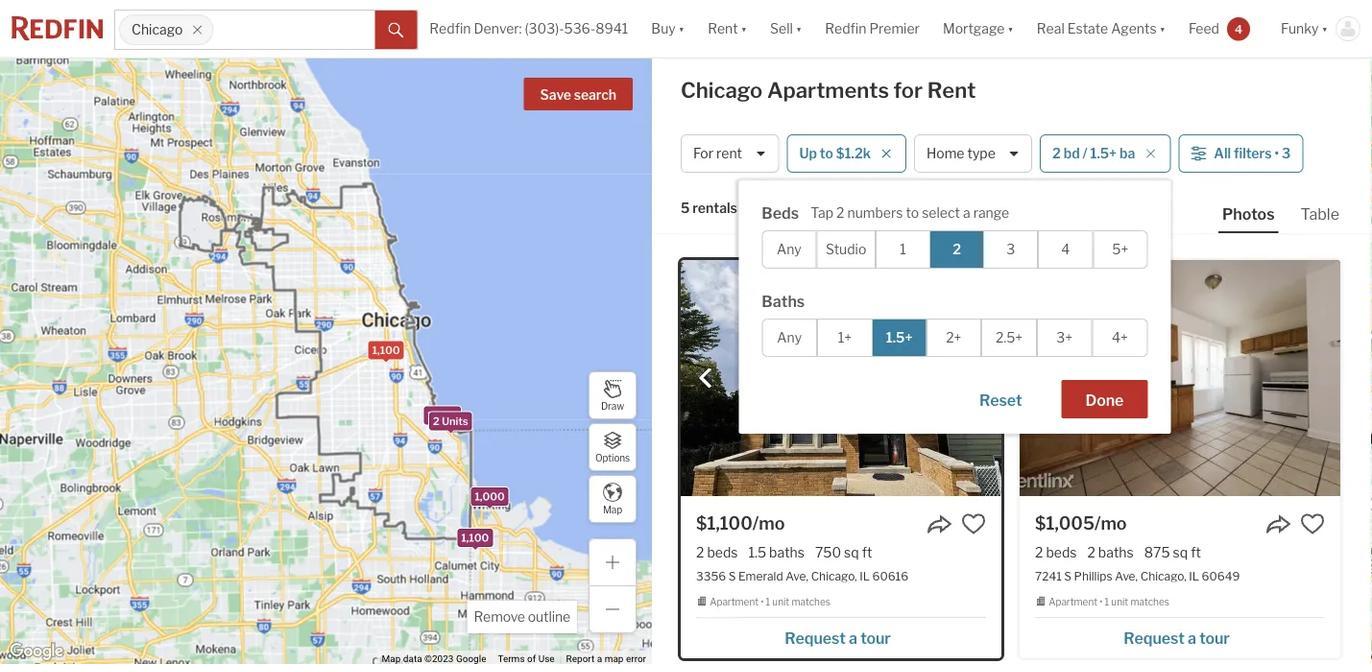Task type: describe. For each thing, give the bounding box(es) containing it.
rent inside dropdown button
[[708, 21, 738, 37]]

1+
[[838, 330, 852, 346]]

beds for $1,005
[[1046, 545, 1077, 561]]

2 bd / 1.5+ ba button
[[1040, 134, 1171, 173]]

favorite button image
[[1301, 512, 1326, 537]]

agents
[[1112, 21, 1157, 37]]

real estate agents ▾ link
[[1037, 0, 1166, 58]]

buy ▾
[[652, 21, 685, 37]]

redfin for redfin premier
[[825, 21, 867, 37]]

google image
[[5, 640, 68, 665]]

2 inside button
[[1053, 145, 1061, 162]]

1 checkbox
[[876, 231, 931, 269]]

tap
[[811, 205, 834, 221]]

rentals
[[693, 200, 738, 216]]

rent ▾ button
[[697, 0, 759, 58]]

recommended
[[795, 200, 893, 216]]

up to $1.2k
[[800, 145, 871, 162]]

real estate agents ▾ button
[[1026, 0, 1178, 58]]

1 for $1,005 /mo
[[1105, 597, 1110, 608]]

1 inside 1 checkbox
[[900, 242, 907, 258]]

1,000
[[475, 491, 505, 503]]

redfin for redfin denver: (303)-536-8941
[[430, 21, 471, 37]]

60649
[[1202, 569, 1240, 583]]

536-
[[564, 21, 596, 37]]

filters
[[1234, 145, 1272, 162]]

unit for $1,005 /mo
[[1112, 597, 1129, 608]]

/mo for $1,005
[[1095, 513, 1127, 534]]

buy
[[652, 21, 676, 37]]

3 inside button
[[1282, 145, 1291, 162]]

1 option group from the top
[[762, 231, 1148, 269]]

5+
[[1113, 242, 1129, 258]]

3356
[[696, 569, 726, 583]]

/mo for $1,100
[[753, 513, 785, 534]]

s for $1,005
[[1065, 569, 1072, 583]]

rent ▾ button
[[708, 0, 747, 58]]

all filters • 3 button
[[1179, 134, 1304, 173]]

chicago, for $1,100 /mo
[[811, 569, 857, 583]]

draw button
[[589, 372, 637, 420]]

options button
[[589, 424, 637, 472]]

up
[[800, 145, 817, 162]]

apartment for $1,005
[[1049, 597, 1098, 608]]

map
[[603, 505, 623, 516]]

real
[[1037, 21, 1065, 37]]

map region
[[0, 0, 707, 665]]

2.5+ radio
[[982, 319, 1037, 357]]

save
[[540, 87, 571, 103]]

funky
[[1281, 21, 1319, 37]]

for
[[894, 77, 923, 103]]

dialog containing beds
[[739, 181, 1171, 434]]

1+ radio
[[817, 319, 873, 357]]

750 sq ft
[[815, 545, 873, 561]]

units
[[442, 415, 468, 428]]

2 inside option
[[953, 242, 961, 258]]

sort
[[761, 200, 789, 216]]

save search
[[540, 87, 617, 103]]

table
[[1301, 205, 1340, 223]]

2 up phillips
[[1088, 545, 1096, 561]]

s for $1,100
[[729, 569, 736, 583]]

remove
[[474, 609, 525, 626]]

redfin premier
[[825, 21, 920, 37]]

▾ for funky ▾
[[1322, 21, 1328, 37]]

Any radio
[[762, 319, 817, 357]]

2+
[[946, 330, 962, 346]]

3356 s emerald ave, chicago, il 60616
[[696, 569, 909, 583]]

range
[[974, 205, 1010, 221]]

Any checkbox
[[762, 231, 817, 269]]

5 rentals
[[681, 200, 738, 216]]

a for $1,005 /mo
[[1188, 629, 1197, 648]]

mortgage ▾ button
[[932, 0, 1026, 58]]

apartment for $1,100
[[710, 597, 759, 608]]

sell ▾ button
[[759, 0, 814, 58]]

table button
[[1297, 204, 1344, 231]]

ave, for $1,005 /mo
[[1115, 569, 1138, 583]]

feed
[[1189, 21, 1220, 37]]

select
[[922, 205, 961, 221]]

3 inside checkbox
[[1007, 242, 1015, 258]]

ft for $1,005 /mo
[[1191, 545, 1202, 561]]

2+ radio
[[926, 319, 982, 357]]

2 option group from the top
[[762, 319, 1148, 357]]

• for $1,005 /mo
[[1100, 597, 1103, 608]]

$1,100
[[696, 513, 753, 534]]

for
[[694, 145, 714, 162]]

2 baths
[[1088, 545, 1134, 561]]

photos
[[1223, 205, 1275, 223]]

matches for $1,100 /mo
[[792, 597, 831, 608]]

to inside 'up to $1.2k' "button"
[[820, 145, 834, 162]]

il for $1,100 /mo
[[860, 569, 870, 583]]

2 beds for $1,005 /mo
[[1035, 545, 1077, 561]]

rent ▾
[[708, 21, 747, 37]]

(303)-
[[525, 21, 564, 37]]

emerald
[[739, 569, 783, 583]]

1.5
[[749, 545, 767, 561]]

• for $1,100 /mo
[[761, 597, 764, 608]]

• inside button
[[1275, 145, 1280, 162]]

2.5+
[[996, 330, 1023, 346]]

a inside dialog
[[963, 205, 971, 221]]

phillips
[[1074, 569, 1113, 583]]

favorite button checkbox for $1,100 /mo
[[962, 512, 987, 537]]

favorite button checkbox for $1,005 /mo
[[1301, 512, 1326, 537]]

studio
[[826, 242, 867, 258]]

chicago, for $1,005 /mo
[[1141, 569, 1187, 583]]

done
[[1086, 391, 1124, 410]]

:
[[789, 200, 792, 216]]

baths
[[762, 292, 805, 311]]

request for $1,005 /mo
[[1124, 629, 1185, 648]]

options
[[596, 453, 630, 464]]

request a tour button for $1,100 /mo
[[696, 622, 987, 651]]

baths for $1,005 /mo
[[1099, 545, 1134, 561]]

buy ▾ button
[[652, 0, 685, 58]]

875
[[1145, 545, 1171, 561]]

request a tour button for $1,005 /mo
[[1035, 622, 1326, 651]]

5 ▾ from the left
[[1160, 21, 1166, 37]]

4+ radio
[[1093, 319, 1148, 357]]

redfin denver: (303)-536-8941
[[430, 21, 629, 37]]

reset
[[980, 391, 1023, 410]]

up to $1.2k button
[[787, 134, 907, 173]]

2 up 7241
[[1035, 545, 1044, 561]]

beds for $1,100
[[707, 545, 738, 561]]

premier
[[870, 21, 920, 37]]

2 units
[[433, 415, 468, 428]]

sort :
[[761, 200, 792, 216]]

redfin premier button
[[814, 0, 932, 58]]

a for $1,100 /mo
[[849, 629, 858, 648]]

done button
[[1062, 380, 1148, 419]]

1 horizontal spatial rent
[[928, 77, 976, 103]]

2 beds for $1,100 /mo
[[696, 545, 738, 561]]

matches for $1,005 /mo
[[1131, 597, 1170, 608]]

mortgage ▾
[[943, 21, 1014, 37]]

outline
[[528, 609, 571, 626]]



Task type: locate. For each thing, give the bounding box(es) containing it.
1.5+ right 1+ option
[[886, 330, 913, 346]]

0 horizontal spatial ft
[[862, 545, 873, 561]]

s right 3356
[[729, 569, 736, 583]]

option group
[[762, 231, 1148, 269], [762, 319, 1148, 357]]

2 unit from the left
[[1112, 597, 1129, 608]]

0 horizontal spatial il
[[860, 569, 870, 583]]

search
[[574, 87, 617, 103]]

rent right buy ▾
[[708, 21, 738, 37]]

2 matches from the left
[[1131, 597, 1170, 608]]

2 request a tour button from the left
[[1035, 622, 1326, 651]]

il left 60649 at the bottom
[[1189, 569, 1200, 583]]

any for 1+
[[777, 330, 802, 346]]

2 horizontal spatial •
[[1275, 145, 1280, 162]]

0 horizontal spatial request
[[785, 629, 846, 648]]

1 vertical spatial 3
[[1007, 242, 1015, 258]]

home type
[[927, 145, 996, 162]]

ba
[[1120, 145, 1136, 162]]

1 vertical spatial chicago
[[681, 77, 763, 103]]

remove 2 bd / 1.5+ ba image
[[1145, 148, 1157, 159]]

1 vertical spatial 4
[[1062, 242, 1070, 258]]

1 ▾ from the left
[[679, 21, 685, 37]]

0 horizontal spatial request a tour
[[785, 629, 891, 648]]

0 vertical spatial 4
[[1235, 22, 1243, 36]]

7241
[[1035, 569, 1062, 583]]

1 horizontal spatial 1.5+
[[1091, 145, 1117, 162]]

to left select
[[906, 205, 919, 221]]

bd
[[1064, 145, 1080, 162]]

1 horizontal spatial ft
[[1191, 545, 1202, 561]]

redfin left denver:
[[430, 21, 471, 37]]

1 horizontal spatial a
[[963, 205, 971, 221]]

ft right 875
[[1191, 545, 1202, 561]]

1 sq from the left
[[844, 545, 859, 561]]

request a tour
[[785, 629, 891, 648], [1124, 629, 1230, 648]]

2 redfin from the left
[[825, 21, 867, 37]]

1 horizontal spatial request
[[1124, 629, 1185, 648]]

2 horizontal spatial 1
[[1105, 597, 1110, 608]]

1 request a tour from the left
[[785, 629, 891, 648]]

1 horizontal spatial tour
[[1200, 629, 1230, 648]]

unit down 7241 s phillips ave, chicago, il 60649
[[1112, 597, 1129, 608]]

2 up 3356
[[696, 545, 704, 561]]

apartment • 1 unit matches down emerald
[[710, 597, 831, 608]]

s right 7241
[[1065, 569, 1072, 583]]

funky ▾
[[1281, 21, 1328, 37]]

unit down emerald
[[773, 597, 790, 608]]

1 horizontal spatial baths
[[1099, 545, 1134, 561]]

beds
[[762, 204, 799, 222]]

1 vertical spatial 1.5+
[[886, 330, 913, 346]]

chicago, down 750
[[811, 569, 857, 583]]

to right up
[[820, 145, 834, 162]]

1 apartment • 1 unit matches from the left
[[710, 597, 831, 608]]

/mo up 2 baths
[[1095, 513, 1127, 534]]

0 vertical spatial to
[[820, 145, 834, 162]]

1 beds from the left
[[707, 545, 738, 561]]

1 horizontal spatial 1
[[900, 242, 907, 258]]

request a tour button down 3356 s emerald ave, chicago, il 60616
[[696, 622, 987, 651]]

2 horizontal spatial a
[[1188, 629, 1197, 648]]

8941
[[596, 21, 629, 37]]

0 horizontal spatial •
[[761, 597, 764, 608]]

▾ right buy on the left top of the page
[[679, 21, 685, 37]]

1 vertical spatial option group
[[762, 319, 1148, 357]]

submit search image
[[388, 23, 404, 38]]

• down phillips
[[1100, 597, 1103, 608]]

▾ for mortgage ▾
[[1008, 21, 1014, 37]]

remove outline button
[[467, 601, 577, 634]]

0 vertical spatial option group
[[762, 231, 1148, 269]]

any down beds
[[777, 242, 802, 258]]

request for $1,100 /mo
[[785, 629, 846, 648]]

chicago, down 875
[[1141, 569, 1187, 583]]

1 horizontal spatial unit
[[1112, 597, 1129, 608]]

baths up 7241 s phillips ave, chicago, il 60649
[[1099, 545, 1134, 561]]

ft for $1,100 /mo
[[862, 545, 873, 561]]

1 request from the left
[[785, 629, 846, 648]]

1 ft from the left
[[862, 545, 873, 561]]

2 ave, from the left
[[1115, 569, 1138, 583]]

2 checkbox
[[930, 231, 985, 269]]

▾ left sell
[[741, 21, 747, 37]]

6 ▾ from the left
[[1322, 21, 1328, 37]]

chicago down rent ▾ dropdown button
[[681, 77, 763, 103]]

apartment • 1 unit matches down phillips
[[1049, 597, 1170, 608]]

rent
[[717, 145, 742, 162]]

0 horizontal spatial 1.5+
[[886, 330, 913, 346]]

▾ for rent ▾
[[741, 21, 747, 37]]

request a tour button down 60649 at the bottom
[[1035, 622, 1326, 651]]

0 horizontal spatial chicago
[[132, 21, 183, 38]]

0 horizontal spatial tour
[[861, 629, 891, 648]]

0 horizontal spatial sq
[[844, 545, 859, 561]]

1 vertical spatial any
[[777, 330, 802, 346]]

1 horizontal spatial apartment • 1 unit matches
[[1049, 597, 1170, 608]]

3+ radio
[[1037, 319, 1093, 357]]

ave, down 2 baths
[[1115, 569, 1138, 583]]

redfin left premier
[[825, 21, 867, 37]]

sq right 875
[[1173, 545, 1188, 561]]

redfin
[[430, 21, 471, 37], [825, 21, 867, 37]]

chicago left remove chicago "image"
[[132, 21, 183, 38]]

photo of 3356 s emerald ave, chicago, il 60616 image
[[681, 260, 1002, 497]]

$1.2k
[[836, 145, 871, 162]]

0 horizontal spatial /mo
[[753, 513, 785, 534]]

request a tour for $1,005 /mo
[[1124, 629, 1230, 648]]

0 horizontal spatial 3
[[1007, 242, 1015, 258]]

buy ▾ button
[[640, 0, 697, 58]]

beds up 7241
[[1046, 545, 1077, 561]]

numbers
[[848, 205, 903, 221]]

1 horizontal spatial chicago
[[681, 77, 763, 103]]

3 down the range
[[1007, 242, 1015, 258]]

estate
[[1068, 21, 1109, 37]]

draw
[[601, 401, 624, 412]]

60616
[[873, 569, 909, 583]]

tour for $1,100 /mo
[[861, 629, 891, 648]]

0 horizontal spatial baths
[[769, 545, 805, 561]]

5
[[681, 200, 690, 216]]

baths
[[769, 545, 805, 561], [1099, 545, 1134, 561]]

7241 s phillips ave, chicago, il 60649
[[1035, 569, 1240, 583]]

2 down select
[[953, 242, 961, 258]]

4 ▾ from the left
[[1008, 21, 1014, 37]]

baths for $1,100 /mo
[[769, 545, 805, 561]]

1.5+ inside 2 bd / 1.5+ ba button
[[1091, 145, 1117, 162]]

0 vertical spatial any
[[777, 242, 802, 258]]

0 horizontal spatial 1,100
[[372, 344, 400, 357]]

1 horizontal spatial s
[[1065, 569, 1072, 583]]

2 /mo from the left
[[1095, 513, 1127, 534]]

tour for $1,005 /mo
[[1200, 629, 1230, 648]]

3 ▾ from the left
[[796, 21, 802, 37]]

0 horizontal spatial redfin
[[430, 21, 471, 37]]

sq right 750
[[844, 545, 859, 561]]

3+
[[1057, 330, 1073, 346]]

2 tour from the left
[[1200, 629, 1230, 648]]

redfin inside button
[[825, 21, 867, 37]]

mortgage
[[943, 21, 1005, 37]]

Studio checkbox
[[817, 231, 876, 269]]

chicago
[[132, 21, 183, 38], [681, 77, 763, 103]]

0 horizontal spatial matches
[[792, 597, 831, 608]]

sq
[[844, 545, 859, 561], [1173, 545, 1188, 561]]

1 horizontal spatial to
[[906, 205, 919, 221]]

2 apartment from the left
[[1049, 597, 1098, 608]]

0 vertical spatial rent
[[708, 21, 738, 37]]

request down 7241 s phillips ave, chicago, il 60649
[[1124, 629, 1185, 648]]

1 horizontal spatial redfin
[[825, 21, 867, 37]]

1 unit from the left
[[773, 597, 790, 608]]

apartment
[[710, 597, 759, 608], [1049, 597, 1098, 608]]

remove chicago image
[[191, 24, 203, 36]]

apartment • 1 unit matches for $1,005
[[1049, 597, 1170, 608]]

0 horizontal spatial a
[[849, 629, 858, 648]]

apartments
[[767, 77, 890, 103]]

request a tour down 7241 s phillips ave, chicago, il 60649
[[1124, 629, 1230, 648]]

4 right 3 checkbox
[[1062, 242, 1070, 258]]

1 2 beds from the left
[[696, 545, 738, 561]]

previous button image
[[696, 369, 716, 388]]

1 horizontal spatial favorite button checkbox
[[1301, 512, 1326, 537]]

denver:
[[474, 21, 522, 37]]

▾ for sell ▾
[[796, 21, 802, 37]]

mortgage ▾ button
[[943, 0, 1014, 58]]

1 horizontal spatial apartment
[[1049, 597, 1098, 608]]

chicago apartments for rent
[[681, 77, 976, 103]]

0 horizontal spatial rent
[[708, 21, 738, 37]]

0 horizontal spatial favorite button checkbox
[[962, 512, 987, 537]]

chicago for chicago apartments for rent
[[681, 77, 763, 103]]

ft right 750
[[862, 545, 873, 561]]

• right filters
[[1275, 145, 1280, 162]]

1 horizontal spatial 1,100
[[461, 532, 489, 544]]

beds up 3356
[[707, 545, 738, 561]]

matches down 7241 s phillips ave, chicago, il 60649
[[1131, 597, 1170, 608]]

2 chicago, from the left
[[1141, 569, 1187, 583]]

4+
[[1112, 330, 1129, 346]]

rent right "for"
[[928, 77, 976, 103]]

0 horizontal spatial request a tour button
[[696, 622, 987, 651]]

0 vertical spatial 1,100
[[372, 344, 400, 357]]

1 horizontal spatial /mo
[[1095, 513, 1127, 534]]

$1,005
[[1035, 513, 1095, 534]]

photo of 7241 s phillips ave, chicago, il 60649 image
[[1020, 260, 1341, 497]]

1 vertical spatial rent
[[928, 77, 976, 103]]

0 horizontal spatial ave,
[[786, 569, 809, 583]]

sq for $1,100 /mo
[[844, 545, 859, 561]]

/
[[1083, 145, 1088, 162]]

None search field
[[214, 11, 375, 49]]

2 il from the left
[[1189, 569, 1200, 583]]

0 horizontal spatial 2 beds
[[696, 545, 738, 561]]

2 apartment • 1 unit matches from the left
[[1049, 597, 1170, 608]]

a left the range
[[963, 205, 971, 221]]

ave, down 1.5 baths
[[786, 569, 809, 583]]

request a tour for $1,100 /mo
[[785, 629, 891, 648]]

request a tour button
[[696, 622, 987, 651], [1035, 622, 1326, 651]]

0 horizontal spatial to
[[820, 145, 834, 162]]

▾ right funky
[[1322, 21, 1328, 37]]

favorite button image
[[962, 512, 987, 537]]

750
[[815, 545, 842, 561]]

1 matches from the left
[[792, 597, 831, 608]]

1 favorite button checkbox from the left
[[962, 512, 987, 537]]

1 horizontal spatial 4
[[1235, 22, 1243, 36]]

0 vertical spatial 3
[[1282, 145, 1291, 162]]

0 horizontal spatial apartment • 1 unit matches
[[710, 597, 831, 608]]

0 horizontal spatial s
[[729, 569, 736, 583]]

dialog
[[739, 181, 1171, 434]]

0 horizontal spatial beds
[[707, 545, 738, 561]]

3 right filters
[[1282, 145, 1291, 162]]

1 horizontal spatial 2 beds
[[1035, 545, 1077, 561]]

save search button
[[524, 78, 633, 110]]

1 down phillips
[[1105, 597, 1110, 608]]

1 horizontal spatial •
[[1100, 597, 1103, 608]]

matches
[[792, 597, 831, 608], [1131, 597, 1170, 608]]

▾ for buy ▾
[[679, 21, 685, 37]]

favorite button checkbox
[[962, 512, 987, 537], [1301, 512, 1326, 537]]

0 horizontal spatial apartment
[[710, 597, 759, 608]]

apartment down 3356
[[710, 597, 759, 608]]

ave, for $1,100 /mo
[[786, 569, 809, 583]]

rent
[[708, 21, 738, 37], [928, 77, 976, 103]]

1.5+ radio
[[872, 319, 927, 357]]

2 beds
[[696, 545, 738, 561], [1035, 545, 1077, 561]]

a down 7241 s phillips ave, chicago, il 60649
[[1188, 629, 1197, 648]]

1 vertical spatial 1,100
[[461, 532, 489, 544]]

2 beds up 7241
[[1035, 545, 1077, 561]]

1 down tap 2 numbers to select a range
[[900, 242, 907, 258]]

1 redfin from the left
[[430, 21, 471, 37]]

1 horizontal spatial sq
[[1173, 545, 1188, 561]]

2 favorite button checkbox from the left
[[1301, 512, 1326, 537]]

2 sq from the left
[[1173, 545, 1188, 561]]

1 for $1,100 /mo
[[766, 597, 771, 608]]

2
[[1053, 145, 1061, 162], [837, 205, 845, 221], [953, 242, 961, 258], [433, 415, 440, 428], [696, 545, 704, 561], [1035, 545, 1044, 561], [1088, 545, 1096, 561]]

4 right feed
[[1235, 22, 1243, 36]]

chicago,
[[811, 569, 857, 583], [1141, 569, 1187, 583]]

0 horizontal spatial 4
[[1062, 242, 1070, 258]]

chicago for chicago
[[132, 21, 183, 38]]

apartment down phillips
[[1049, 597, 1098, 608]]

s
[[729, 569, 736, 583], [1065, 569, 1072, 583]]

tour down 60649 at the bottom
[[1200, 629, 1230, 648]]

1.5+ inside 1.5+ option
[[886, 330, 913, 346]]

/mo
[[753, 513, 785, 534], [1095, 513, 1127, 534]]

▾ right mortgage
[[1008, 21, 1014, 37]]

0 horizontal spatial chicago,
[[811, 569, 857, 583]]

for rent
[[694, 145, 742, 162]]

remove up to $1.2k image
[[881, 148, 892, 159]]

0 horizontal spatial unit
[[773, 597, 790, 608]]

2 s from the left
[[1065, 569, 1072, 583]]

tour
[[861, 629, 891, 648], [1200, 629, 1230, 648]]

875 sq ft
[[1145, 545, 1202, 561]]

map button
[[589, 475, 637, 524]]

▾ right the "agents"
[[1160, 21, 1166, 37]]

3 checkbox
[[984, 231, 1039, 269]]

sell ▾ button
[[770, 0, 802, 58]]

2 inside the map region
[[433, 415, 440, 428]]

request down 3356 s emerald ave, chicago, il 60616
[[785, 629, 846, 648]]

▾ right sell
[[796, 21, 802, 37]]

1 apartment from the left
[[710, 597, 759, 608]]

1 /mo from the left
[[753, 513, 785, 534]]

home type button
[[914, 134, 1033, 173]]

2 2 beds from the left
[[1035, 545, 1077, 561]]

remove outline
[[474, 609, 571, 626]]

1 down emerald
[[766, 597, 771, 608]]

/mo up 1.5 baths
[[753, 513, 785, 534]]

photos button
[[1219, 204, 1297, 233]]

ft
[[862, 545, 873, 561], [1191, 545, 1202, 561]]

il left 60616
[[860, 569, 870, 583]]

• down emerald
[[761, 597, 764, 608]]

type
[[968, 145, 996, 162]]

1 il from the left
[[860, 569, 870, 583]]

1 horizontal spatial beds
[[1046, 545, 1077, 561]]

matches down 3356 s emerald ave, chicago, il 60616
[[792, 597, 831, 608]]

1 horizontal spatial 3
[[1282, 145, 1291, 162]]

2 baths from the left
[[1099, 545, 1134, 561]]

4 inside option
[[1062, 242, 1070, 258]]

1,005
[[428, 409, 457, 422]]

any down baths
[[777, 330, 802, 346]]

1 horizontal spatial chicago,
[[1141, 569, 1187, 583]]

2 request a tour from the left
[[1124, 629, 1230, 648]]

sq for $1,005 /mo
[[1173, 545, 1188, 561]]

1.5 baths
[[749, 545, 805, 561]]

unit for $1,100 /mo
[[773, 597, 790, 608]]

0 vertical spatial 1.5+
[[1091, 145, 1117, 162]]

2 ▾ from the left
[[741, 21, 747, 37]]

2 bd / 1.5+ ba
[[1053, 145, 1136, 162]]

1 baths from the left
[[769, 545, 805, 561]]

2 right tap
[[837, 205, 845, 221]]

il for $1,005 /mo
[[1189, 569, 1200, 583]]

a down 3356 s emerald ave, chicago, il 60616
[[849, 629, 858, 648]]

request a tour down 3356 s emerald ave, chicago, il 60616
[[785, 629, 891, 648]]

1 request a tour button from the left
[[696, 622, 987, 651]]

2 left 'bd'
[[1053, 145, 1061, 162]]

0 horizontal spatial 1
[[766, 597, 771, 608]]

1 horizontal spatial ave,
[[1115, 569, 1138, 583]]

2 left units
[[433, 415, 440, 428]]

2 beds up 3356
[[696, 545, 738, 561]]

2 beds from the left
[[1046, 545, 1077, 561]]

5+ checkbox
[[1093, 231, 1148, 269]]

1 horizontal spatial request a tour
[[1124, 629, 1230, 648]]

tour down 60616
[[861, 629, 891, 648]]

2 request from the left
[[1124, 629, 1185, 648]]

1 chicago, from the left
[[811, 569, 857, 583]]

1.5+ right / at right
[[1091, 145, 1117, 162]]

ave,
[[786, 569, 809, 583], [1115, 569, 1138, 583]]

1 vertical spatial to
[[906, 205, 919, 221]]

1 horizontal spatial request a tour button
[[1035, 622, 1326, 651]]

1 s from the left
[[729, 569, 736, 583]]

1 ave, from the left
[[786, 569, 809, 583]]

any for studio
[[777, 242, 802, 258]]

4 checkbox
[[1039, 231, 1093, 269]]

•
[[1275, 145, 1280, 162], [761, 597, 764, 608], [1100, 597, 1103, 608]]

1 horizontal spatial il
[[1189, 569, 1200, 583]]

1 tour from the left
[[861, 629, 891, 648]]

1 horizontal spatial matches
[[1131, 597, 1170, 608]]

tap 2 numbers to select a range
[[811, 205, 1010, 221]]

2 ft from the left
[[1191, 545, 1202, 561]]

sell ▾
[[770, 21, 802, 37]]

apartment • 1 unit matches for $1,100
[[710, 597, 831, 608]]

1
[[900, 242, 907, 258], [766, 597, 771, 608], [1105, 597, 1110, 608]]

baths up 3356 s emerald ave, chicago, il 60616
[[769, 545, 805, 561]]

home
[[927, 145, 965, 162]]

0 vertical spatial chicago
[[132, 21, 183, 38]]



Task type: vqa. For each thing, say whether or not it's contained in the screenshot.
Chicago, corresponding to $1,100 /mo
yes



